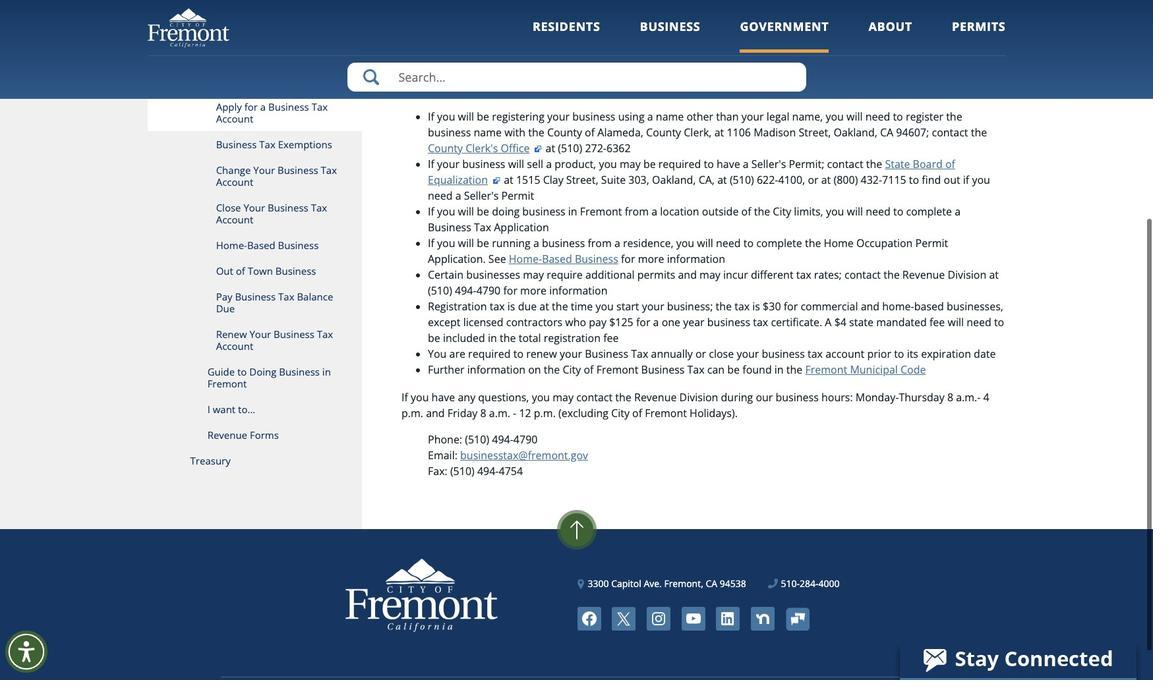 Task type: describe. For each thing, give the bounding box(es) containing it.
office
[[501, 141, 530, 155]]

revenue inside the certain businesses may require additional permits and may incur different tax rates; contact the revenue division at (510) 494-4790 for more information registration tax is due at the time you start your business; the tax is $30 for commercial and home-based businesses, except licensed contractors who pay $125 for a one year business tax certificate. a $4 state mandated fee will need to be included in the total registration fee you are required to renew your business tax annually or close your business tax account prior to its expiration date further information on the city of fremont business tax can be found in the fremont municipal code
[[903, 267, 945, 282]]

see
[[473, 21, 490, 36]]

contact inside the if you have any questions, you may contact the revenue division during our business hours: monday-thursday 8 a.m.- 4 p.m. and friday 8 a.m. - 12 p.m. (excluding city of fremont holidays).
[[577, 390, 613, 404]]

you down additional
[[437, 109, 455, 124]]

you inside the certain businesses may require additional permits and may incur different tax rates; contact the revenue division at (510) 494-4790 for more information registration tax is due at the time you start your business; the tax is $30 for commercial and home-based businesses, except licensed contractors who pay $125 for a one year business tax certificate. a $4 state mandated fee will need to be included in the total registration fee you are required to renew your business tax annually or close your business tax account prior to its expiration date further information on the city of fremont business tax can be found in the fremont municipal code
[[596, 299, 614, 313]]

4790 inside phone: (510) 494-4790 email: businesstax@fremont.gov fax: (510) 494-4754
[[514, 432, 538, 447]]

your for renew
[[250, 327, 271, 340]]

a down '1106'
[[743, 156, 749, 171]]

email:
[[428, 448, 458, 462]]

you down check
[[437, 37, 455, 52]]

pay
[[216, 290, 233, 303]]

account inside apply for a business tax account
[[216, 111, 253, 125]]

4754
[[499, 464, 523, 478]]

your up one
[[642, 299, 665, 313]]

revenue forms link
[[147, 422, 362, 448]]

permit inside if you will be running a business from a residence, you will need to complete the home occupation permit application.  see
[[916, 236, 949, 250]]

you right name,
[[826, 109, 844, 124]]

you down further
[[411, 390, 429, 404]]

of inside if you will be registering your business using a name other than your legal name, you will need to register the business name with the county of alameda, county clerk, at 1106 madison street, oakland, ca 94607; contact the county clerk's office
[[585, 125, 595, 139]]

incur
[[723, 267, 748, 282]]

will down equalization
[[458, 204, 474, 218]]

tax left can
[[688, 362, 705, 377]]

registration
[[428, 299, 487, 313]]

clay
[[543, 172, 564, 187]]

if for if you will be running a business from a residence, you will need to complete the home occupation permit application.  see
[[428, 236, 435, 250]]

friday
[[448, 406, 478, 420]]

register
[[906, 109, 944, 124]]

do
[[458, 37, 471, 52]]

1 vertical spatial 494-
[[492, 432, 514, 447]]

tax left exemption
[[630, 21, 647, 36]]

start
[[617, 299, 639, 313]]

required inside the certain businesses may require additional permits and may incur different tax rates; contact the revenue division at (510) 494-4790 for more information registration tax is due at the time you start your business; the tax is $30 for commercial and home-based businesses, except licensed contractors who pay $125 for a one year business tax certificate. a $4 state mandated fee will need to be included in the total registration fee you are required to renew your business tax annually or close your business tax account prior to its expiration date further information on the city of fremont business tax can be found in the fremont municipal code
[[468, 346, 511, 361]]

6362
[[607, 141, 631, 155]]

2 horizontal spatial application
[[855, 37, 910, 52]]

a left location
[[652, 204, 658, 218]]

in right found
[[775, 362, 784, 377]]

oakland, inside if you will be registering your business using a name other than your legal name, you will need to register the business name with the county of alameda, county clerk, at 1106 madison street, oakland, ca 94607; contact the county clerk's office
[[834, 125, 878, 139]]

if for if your business will sell a product, you may be required to have a seller's permit; contact the
[[428, 156, 435, 171]]

division inside the certain businesses may require additional permits and may incur different tax rates; contact the revenue division at (510) 494-4790 for more information registration tax is due at the time you start your business; the tax is $30 for commercial and home-based businesses, except licensed contractors who pay $125 for a one year business tax certificate. a $4 state mandated fee will need to be included in the total registration fee you are required to renew your business tax annually or close your business tax account prior to its expiration date further information on the city of fremont business tax can be found in the fremont municipal code
[[948, 267, 987, 282]]

renew
[[216, 327, 247, 340]]

tax left $30
[[735, 299, 750, 313]]

information down if you will be doing business in fremont from a location outside of the city limits, you will need to complete a business tax application
[[667, 251, 726, 266]]

business inside if you will be doing business in fremont from a location outside of the city limits, you will need to complete a business tax application
[[428, 220, 471, 234]]

from inside if you will be running a business from a residence, you will need to complete the home occupation permit application.  see
[[588, 236, 612, 250]]

guide
[[208, 365, 235, 378]]

tax up licensed
[[490, 299, 505, 313]]

2 p.m. from the left
[[534, 406, 556, 420]]

thursday
[[899, 390, 945, 404]]

licensed
[[463, 315, 504, 329]]

annually
[[651, 346, 693, 361]]

home-based business
[[216, 238, 319, 251]]

3300
[[588, 577, 609, 590]]

from inside if you will be doing business in fremont from a location outside of the city limits, you will need to complete a business tax application
[[625, 204, 649, 218]]

a inside if you will be registering your business using a name other than your legal name, you will need to register the business name with the county of alameda, county clerk, at 1106 madison street, oakland, ca 94607; contact the county clerk's office
[[647, 109, 653, 124]]

if you have any questions, you may contact the revenue division during our business hours: monday-thursday 8 a.m.- 4 p.m. and friday 8 a.m. - 12 p.m. (excluding city of fremont holidays).
[[402, 390, 990, 420]]

in down licensed
[[488, 331, 497, 345]]

out of town business link
[[147, 258, 362, 284]]

at up businesses,
[[990, 267, 999, 282]]

if you will be running a business from a residence, you will need to complete the home occupation permit application.  see
[[428, 236, 949, 266]]

a down out
[[955, 204, 961, 218]]

510-284-4000 link
[[769, 577, 840, 590]]

account
[[826, 346, 865, 361]]

close
[[216, 200, 241, 214]]

board
[[913, 156, 943, 171]]

0 vertical spatial have
[[717, 156, 740, 171]]

you down equalization
[[437, 204, 455, 218]]

county clerk's office link
[[428, 141, 543, 155]]

treasury link
[[147, 448, 362, 474]]

business tax exemption link
[[584, 21, 703, 36]]

ave.
[[644, 577, 662, 590]]

contact up (800)
[[827, 156, 864, 171]]

or inside at 1515 clay street, suite 303, oakland, ca, at (510) 622-4100, or at (800) 432-7115 to find out if you need a seller's permit
[[808, 172, 819, 187]]

for right $125
[[636, 315, 651, 329]]

2 horizontal spatial and
[[861, 299, 880, 313]]

you down business tax exemption link
[[619, 37, 637, 52]]

in inside guide to doing business in fremont
[[322, 365, 331, 378]]

using
[[618, 109, 645, 124]]

required inside check to see if you qualify for a business tax exemption if you do not qualify for an exemption, you will be required to complete a business tax application complete a business tax application .
[[674, 37, 716, 52]]

oakland, inside at 1515 clay street, suite 303, oakland, ca, at (510) 622-4100, or at (800) 432-7115 to find out if you need a seller's permit
[[652, 172, 696, 187]]

information up time
[[550, 283, 608, 298]]

contact inside if you will be registering your business using a name other than your legal name, you will need to register the business name with the county of alameda, county clerk, at 1106 madison street, oakland, ca 94607; contact the county clerk's office
[[932, 125, 969, 139]]

have inside the if you have any questions, you may contact the revenue division during our business hours: monday-thursday 8 a.m.- 4 p.m. and friday 8 a.m. - 12 p.m. (excluding city of fremont holidays).
[[432, 390, 455, 404]]

account for renew
[[216, 339, 253, 352]]

for up exemption, on the top
[[558, 21, 573, 36]]

application inside if you will be doing business in fremont from a location outside of the city limits, you will need to complete a business tax application
[[494, 220, 549, 234]]

to inside if you will be doing business in fremont from a location outside of the city limits, you will need to complete a business tax application
[[894, 204, 904, 218]]

total
[[519, 331, 541, 345]]

at up product,
[[546, 141, 555, 155]]

i want to...
[[208, 402, 255, 415]]

the inside the if you have any questions, you may contact the revenue division during our business hours: monday-thursday 8 a.m.- 4 p.m. and friday 8 a.m. - 12 p.m. (excluding city of fremont holidays).
[[616, 390, 632, 404]]

town
[[248, 264, 273, 277]]

will down office
[[508, 156, 524, 171]]

and inside the if you have any questions, you may contact the revenue division during our business hours: monday-thursday 8 a.m.- 4 p.m. and friday 8 a.m. - 12 p.m. (excluding city of fremont holidays).
[[426, 406, 445, 420]]

0 vertical spatial and
[[678, 267, 697, 282]]

need inside if you will be registering your business using a name other than your legal name, you will need to register the business name with the county of alameda, county clerk, at 1106 madison street, oakland, ca 94607; contact the county clerk's office
[[866, 109, 891, 124]]

businesstax@fremont.gov link
[[460, 448, 588, 462]]

510-
[[781, 577, 800, 590]]

to inside if you will be registering your business using a name other than your legal name, you will need to register the business name with the county of alameda, county clerk, at 1106 madison street, oakland, ca 94607; contact the county clerk's office
[[893, 109, 903, 124]]

to down total
[[514, 346, 524, 361]]

certain
[[428, 267, 464, 282]]

different
[[751, 267, 794, 282]]

renew your business tax account link
[[147, 321, 362, 359]]

apply for a business tax account
[[216, 100, 328, 125]]

phone: (510) 494-4790 email: businesstax@fremont.gov fax: (510) 494-4754
[[428, 432, 588, 478]]

(510) right fax:
[[450, 464, 475, 478]]

to up do
[[460, 21, 471, 36]]

to left its
[[894, 346, 905, 361]]

business up close
[[708, 315, 751, 329]]

code
[[901, 362, 926, 377]]

for left an
[[529, 37, 543, 52]]

at inside if you will be registering your business using a name other than your legal name, you will need to register the business name with the county of alameda, county clerk, at 1106 madison street, oakland, ca 94607; contact the county clerk's office
[[715, 125, 724, 139]]

need inside the certain businesses may require additional permits and may incur different tax rates; contact the revenue division at (510) 494-4790 for more information registration tax is due at the time you start your business; the tax is $30 for commercial and home-based businesses, except licensed contractors who pay $125 for a one year business tax certificate. a $4 state mandated fee will need to be included in the total registration fee you are required to renew your business tax annually or close your business tax account prior to its expiration date further information on the city of fremont business tax can be found in the fremont municipal code
[[967, 315, 992, 329]]

to up ca, on the top of the page
[[704, 156, 714, 171]]

additional
[[586, 267, 635, 282]]

may left the require
[[523, 267, 544, 282]]

will inside check to see if you qualify for a business tax exemption if you do not qualify for an exemption, you will be required to complete a business tax application complete a business tax application .
[[640, 37, 656, 52]]

check to see if you qualify for a business tax exemption if you do not qualify for an exemption, you will be required to complete a business tax application complete a business tax application .
[[428, 21, 910, 68]]

footer fb icon image
[[578, 607, 601, 631]]

tax left annually on the right bottom of page
[[631, 346, 649, 361]]

exemptions
[[278, 137, 332, 150]]

business inside 'renew your business tax account'
[[274, 327, 314, 340]]

a up home-based business for more information
[[615, 236, 620, 250]]

are
[[449, 346, 466, 361]]

forms
[[250, 428, 279, 441]]

(510) up product,
[[558, 141, 583, 155]]

you right see
[[502, 21, 520, 36]]

tax inside business tax exemptions link
[[259, 137, 276, 150]]

your down registration
[[560, 346, 582, 361]]

not
[[474, 37, 490, 52]]

for inside apply for a business tax account
[[244, 100, 258, 113]]

94607;
[[897, 125, 929, 139]]

a down government
[[781, 37, 787, 52]]

at right ca, on the top of the page
[[718, 172, 727, 187]]

questions,
[[478, 390, 529, 404]]

information down business tax application link
[[494, 80, 595, 103]]

tax down $30
[[753, 315, 769, 329]]

street, inside if you will be registering your business using a name other than your legal name, you will need to register the business name with the county of alameda, county clerk, at 1106 madison street, oakland, ca 94607; contact the county clerk's office
[[799, 125, 831, 139]]

city inside the if you have any questions, you may contact the revenue division during our business hours: monday-thursday 8 a.m.- 4 p.m. and friday 8 a.m. - 12 p.m. (excluding city of fremont holidays).
[[611, 406, 630, 420]]

footer tw icon image
[[612, 607, 636, 631]]

stay connected image
[[900, 642, 1136, 679]]

be up you
[[428, 331, 440, 345]]

found
[[743, 362, 772, 377]]

see
[[489, 251, 506, 266]]

may inside the if you have any questions, you may contact the revenue division during our business hours: monday-thursday 8 a.m.- 4 p.m. and friday 8 a.m. - 12 p.m. (excluding city of fremont holidays).
[[553, 390, 574, 404]]

change your business tax account
[[216, 163, 337, 188]]

your for change
[[253, 163, 275, 176]]

a up exemption, on the top
[[575, 21, 581, 36]]

of inside the if you have any questions, you may contact the revenue division during our business hours: monday-thursday 8 a.m.- 4 p.m. and friday 8 a.m. - 12 p.m. (excluding city of fremont holidays).
[[633, 406, 642, 420]]

2 horizontal spatial county
[[646, 125, 681, 139]]

0 horizontal spatial revenue
[[208, 428, 247, 441]]

to down businesses,
[[994, 315, 1005, 329]]

fremont inside the if you have any questions, you may contact the revenue division during our business hours: monday-thursday 8 a.m.- 4 p.m. and friday 8 a.m. - 12 p.m. (excluding city of fremont holidays).
[[645, 406, 687, 420]]

be right can
[[728, 362, 740, 377]]

legal
[[767, 109, 790, 124]]

permit;
[[789, 156, 825, 171]]

0 vertical spatial name
[[656, 109, 684, 124]]

tax inside 'renew your business tax account'
[[317, 327, 333, 340]]

i want to... link
[[147, 396, 362, 422]]

$125
[[609, 315, 634, 329]]

guide to doing business in fremont link
[[147, 359, 362, 396]]

for up certificate.
[[784, 299, 798, 313]]

our
[[756, 390, 773, 404]]

footer my icon image
[[786, 607, 810, 631]]

will up application.
[[458, 236, 474, 250]]

may up 303,
[[620, 156, 641, 171]]

tax left about link at the right
[[835, 37, 853, 52]]

revenue inside the if you have any questions, you may contact the revenue division during our business hours: monday-thursday 8 a.m.- 4 p.m. and friday 8 a.m. - 12 p.m. (excluding city of fremont holidays).
[[634, 390, 677, 404]]

business inside guide to doing business in fremont
[[279, 365, 320, 378]]

capitol
[[611, 577, 642, 590]]

business up clerk's
[[428, 125, 471, 139]]

your up found
[[737, 346, 759, 361]]

at right due
[[540, 299, 549, 313]]

based
[[915, 299, 944, 313]]

permits
[[638, 267, 676, 282]]

-
[[513, 406, 517, 420]]

additional information
[[402, 80, 595, 103]]

its
[[907, 346, 919, 361]]

contractors
[[506, 315, 563, 329]]

Search text field
[[347, 63, 806, 92]]

fremont,
[[664, 577, 704, 590]]

1515
[[516, 172, 540, 187]]

of inside if you will be doing business in fremont from a location outside of the city limits, you will need to complete a business tax application
[[742, 204, 752, 218]]

for down the businesses
[[503, 283, 518, 298]]

for up additional
[[621, 251, 635, 266]]

will down if you will be doing business in fremont from a location outside of the city limits, you will need to complete a business tax application
[[697, 236, 713, 250]]

businesses
[[466, 267, 520, 282]]

fremont down $125
[[597, 362, 639, 377]]

tax inside close your business tax account
[[311, 200, 327, 214]]

1106
[[727, 125, 751, 139]]

284-
[[800, 577, 819, 590]]

a down not
[[478, 53, 484, 68]]

at left 1515
[[504, 172, 514, 187]]

one
[[662, 315, 681, 329]]

will inside the certain businesses may require additional permits and may incur different tax rates; contact the revenue division at (510) 494-4790 for more information registration tax is due at the time you start your business; the tax is $30 for commercial and home-based businesses, except licensed contractors who pay $125 for a one year business tax certificate. a $4 state mandated fee will need to be included in the total registration fee you are required to renew your business tax annually or close your business tax account prior to its expiration date further information on the city of fremont business tax can be found in the fremont municipal code
[[948, 315, 964, 329]]

be up 303,
[[644, 156, 656, 171]]

close
[[709, 346, 734, 361]]

commercial
[[801, 299, 858, 313]]

0 horizontal spatial county
[[428, 141, 463, 155]]

(excluding
[[559, 406, 609, 420]]

your up equalization
[[437, 156, 460, 171]]

you up application.
[[437, 236, 455, 250]]

a.m.-
[[956, 390, 981, 404]]

account for close
[[216, 212, 253, 226]]

4
[[984, 390, 990, 404]]

to right business link
[[719, 37, 729, 52]]

if for if you will be doing business in fremont from a location outside of the city limits, you will need to complete a business tax application
[[428, 204, 435, 218]]

more inside the certain businesses may require additional permits and may incur different tax rates; contact the revenue division at (510) 494-4790 for more information registration tax is due at the time you start your business; the tax is $30 for commercial and home-based businesses, except licensed contractors who pay $125 for a one year business tax certificate. a $4 state mandated fee will need to be included in the total registration fee you are required to renew your business tax annually or close your business tax account prior to its expiration date further information on the city of fremont business tax can be found in the fremont municipal code
[[520, 283, 547, 298]]

be inside if you will be running a business from a residence, you will need to complete the home occupation permit application.  see
[[477, 236, 489, 250]]

tax left the account
[[808, 346, 823, 361]]

1 vertical spatial qualify
[[493, 37, 526, 52]]

tax left rates;
[[797, 267, 812, 282]]

equalization
[[428, 172, 488, 187]]

of inside the certain businesses may require additional permits and may incur different tax rates; contact the revenue division at (510) 494-4790 for more information registration tax is due at the time you start your business; the tax is $30 for commercial and home-based businesses, except licensed contractors who pay $125 for a one year business tax certificate. a $4 state mandated fee will need to be included in the total registration fee you are required to renew your business tax annually or close your business tax account prior to its expiration date further information on the city of fremont business tax can be found in the fremont municipal code
[[584, 362, 594, 377]]

business up found
[[762, 346, 805, 361]]



Task type: locate. For each thing, give the bounding box(es) containing it.
residents
[[533, 18, 601, 34]]

0 horizontal spatial from
[[588, 236, 612, 250]]

limits,
[[794, 204, 824, 218]]

1 vertical spatial fee
[[604, 331, 619, 345]]

name up county clerk's office link in the left top of the page
[[474, 125, 502, 139]]

county up at (510) 272-6362
[[547, 125, 582, 139]]

0 horizontal spatial permit
[[502, 188, 534, 203]]

or
[[808, 172, 819, 187], [696, 346, 706, 361]]

if inside the if you have any questions, you may contact the revenue division during our business hours: monday-thursday 8 a.m.- 4 p.m. and friday 8 a.m. - 12 p.m. (excluding city of fremont holidays).
[[402, 390, 408, 404]]

1 horizontal spatial or
[[808, 172, 819, 187]]

a inside the certain businesses may require additional permits and may incur different tax rates; contact the revenue division at (510) 494-4790 for more information registration tax is due at the time you start your business; the tax is $30 for commercial and home-based businesses, except licensed contractors who pay $125 for a one year business tax certificate. a $4 state mandated fee will need to be included in the total registration fee you are required to renew your business tax annually or close your business tax account prior to its expiration date further information on the city of fremont business tax can be found in the fremont municipal code
[[653, 315, 659, 329]]

0 horizontal spatial if
[[493, 21, 499, 36]]

1 vertical spatial permit
[[916, 236, 949, 250]]

home-based business for more information
[[509, 251, 726, 266]]

you inside at 1515 clay street, suite 303, oakland, ca, at (510) 622-4100, or at (800) 432-7115 to find out if you need a seller's permit
[[972, 172, 990, 187]]

0 horizontal spatial p.m.
[[402, 406, 423, 420]]

1 horizontal spatial have
[[717, 156, 740, 171]]

1 horizontal spatial based
[[542, 251, 572, 266]]

0 horizontal spatial fee
[[604, 331, 619, 345]]

1 vertical spatial city
[[563, 362, 581, 377]]

seller's inside at 1515 clay street, suite 303, oakland, ca, at (510) 622-4100, or at (800) 432-7115 to find out if you need a seller's permit
[[464, 188, 499, 203]]

home
[[824, 236, 854, 250]]

2 vertical spatial application
[[494, 220, 549, 234]]

0 vertical spatial revenue
[[903, 267, 945, 282]]

1 vertical spatial and
[[861, 299, 880, 313]]

will down (800)
[[847, 204, 863, 218]]

home- for home-based business for more information
[[509, 251, 542, 266]]

0 vertical spatial application
[[855, 37, 910, 52]]

home- up out
[[216, 238, 247, 251]]

tax inside apply for a business tax account
[[312, 100, 328, 113]]

if right out
[[963, 172, 970, 187]]

seller's up 622-
[[752, 156, 786, 171]]

footer ig icon image
[[647, 607, 671, 631]]

1 vertical spatial ca
[[706, 577, 718, 590]]

in inside if you will be doing business in fremont from a location outside of the city limits, you will need to complete a business tax application
[[568, 204, 578, 218]]

0 vertical spatial more
[[638, 251, 665, 266]]

the inside if you will be running a business from a residence, you will need to complete the home occupation permit application.  see
[[805, 236, 821, 250]]

be inside check to see if you qualify for a business tax exemption if you do not qualify for an exemption, you will be required to complete a business tax application complete a business tax application .
[[659, 37, 671, 52]]

the inside if you will be doing business in fremont from a location outside of the city limits, you will need to complete a business tax application
[[754, 204, 770, 218]]

monday-
[[856, 390, 899, 404]]

may left incur
[[700, 267, 721, 282]]

a right apply
[[260, 100, 266, 113]]

than
[[716, 109, 739, 124]]

division inside the if you have any questions, you may contact the revenue division during our business hours: monday-thursday 8 a.m.- 4 p.m. and friday 8 a.m. - 12 p.m. (excluding city of fremont holidays).
[[680, 390, 718, 404]]

year
[[683, 315, 705, 329]]

can
[[708, 362, 725, 377]]

home-based business link up 'town'
[[147, 232, 362, 258]]

if
[[428, 37, 435, 52], [428, 109, 435, 124], [428, 156, 435, 171], [428, 204, 435, 218], [428, 236, 435, 250], [402, 390, 408, 404]]

p.m. right the 12
[[534, 406, 556, 420]]

p.m. left friday
[[402, 406, 423, 420]]

business inside change your business tax account
[[278, 163, 318, 176]]

you up suite
[[599, 156, 617, 171]]

you down on at left
[[532, 390, 550, 404]]

a
[[575, 21, 581, 36], [781, 37, 787, 52], [478, 53, 484, 68], [260, 100, 266, 113], [647, 109, 653, 124], [546, 156, 552, 171], [743, 156, 749, 171], [456, 188, 461, 203], [652, 204, 658, 218], [955, 204, 961, 218], [533, 236, 539, 250], [615, 236, 620, 250], [653, 315, 659, 329]]

1 horizontal spatial fee
[[930, 315, 945, 329]]

tax up see
[[474, 220, 491, 234]]

your for close
[[244, 200, 265, 214]]

1 horizontal spatial home-
[[509, 251, 542, 266]]

prior
[[868, 346, 892, 361]]

need inside at 1515 clay street, suite 303, oakland, ca, at (510) 622-4100, or at (800) 432-7115 to find out if you need a seller's permit
[[428, 188, 453, 203]]

product,
[[555, 156, 596, 171]]

pay
[[589, 315, 607, 329]]

complete inside if you will be running a business from a residence, you will need to complete the home occupation permit application.  see
[[757, 236, 802, 250]]

0 horizontal spatial more
[[520, 283, 547, 298]]

1 vertical spatial more
[[520, 283, 547, 298]]

0 horizontal spatial ca
[[706, 577, 718, 590]]

be inside if you will be doing business in fremont from a location outside of the city limits, you will need to complete a business tax application
[[477, 204, 489, 218]]

1 horizontal spatial ca
[[880, 125, 894, 139]]

1 vertical spatial seller's
[[464, 188, 499, 203]]

if inside at 1515 clay street, suite 303, oakland, ca, at (510) 622-4100, or at (800) 432-7115 to find out if you need a seller's permit
[[963, 172, 970, 187]]

or inside the certain businesses may require additional permits and may incur different tax rates; contact the revenue division at (510) 494-4790 for more information registration tax is due at the time you start your business; the tax is $30 for commercial and home-based businesses, except licensed contractors who pay $125 for a one year business tax certificate. a $4 state mandated fee will need to be included in the total registration fee you are required to renew your business tax annually or close your business tax account prior to its expiration date further information on the city of fremont business tax can be found in the fremont municipal code
[[696, 346, 706, 361]]

and left friday
[[426, 406, 445, 420]]

your inside change your business tax account
[[253, 163, 275, 176]]

1 horizontal spatial p.m.
[[534, 406, 556, 420]]

a inside apply for a business tax account
[[260, 100, 266, 113]]

street, down product,
[[566, 172, 599, 187]]

contact down register
[[932, 125, 969, 139]]

1 horizontal spatial street,
[[799, 125, 831, 139]]

0 horizontal spatial is
[[508, 299, 515, 313]]

business inside "pay business tax balance due"
[[235, 290, 276, 303]]

certificate.
[[771, 315, 823, 329]]

to inside if you will be running a business from a residence, you will need to complete the home occupation permit application.  see
[[744, 236, 754, 250]]

tax down an
[[533, 53, 550, 68]]

a right running
[[533, 236, 539, 250]]

mandated
[[877, 315, 927, 329]]

you right limits,
[[826, 204, 844, 218]]

government link
[[740, 18, 829, 52]]

0 vertical spatial fee
[[930, 315, 945, 329]]

to left find
[[909, 172, 919, 187]]

4790 inside the certain businesses may require additional permits and may incur different tax rates; contact the revenue division at (510) 494-4790 for more information registration tax is due at the time you start your business; the tax is $30 for commercial and home-based businesses, except licensed contractors who pay $125 for a one year business tax certificate. a $4 state mandated fee will need to be included in the total registration fee you are required to renew your business tax annually or close your business tax account prior to its expiration date further information on the city of fremont business tax can be found in the fremont municipal code
[[477, 283, 501, 298]]

1 horizontal spatial division
[[948, 267, 987, 282]]

business
[[573, 109, 616, 124], [428, 125, 471, 139], [462, 156, 506, 171], [523, 204, 566, 218], [542, 236, 585, 250], [708, 315, 751, 329], [762, 346, 805, 361], [776, 390, 819, 404]]

(510)
[[558, 141, 583, 155], [730, 172, 754, 187], [428, 283, 452, 298], [465, 432, 489, 447], [450, 464, 475, 478]]

exemption
[[650, 21, 703, 36]]

if inside check to see if you qualify for a business tax exemption if you do not qualify for an exemption, you will be required to complete a business tax application complete a business tax application .
[[493, 21, 499, 36]]

the
[[947, 109, 963, 124], [528, 125, 545, 139], [971, 125, 987, 139], [866, 156, 883, 171], [754, 204, 770, 218], [805, 236, 821, 250], [884, 267, 900, 282], [552, 299, 568, 313], [716, 299, 732, 313], [500, 331, 516, 345], [544, 362, 560, 377], [787, 362, 803, 377], [616, 390, 632, 404]]

1 horizontal spatial city
[[611, 406, 630, 420]]

qualify up an
[[523, 21, 556, 36]]

1 horizontal spatial is
[[753, 299, 760, 313]]

contact up (excluding
[[577, 390, 613, 404]]

1 vertical spatial 8
[[480, 406, 486, 420]]

municipal
[[850, 362, 898, 377]]

(510) left 622-
[[730, 172, 754, 187]]

you
[[428, 346, 447, 361]]

need
[[866, 109, 891, 124], [428, 188, 453, 203], [866, 204, 891, 218], [716, 236, 741, 250], [967, 315, 992, 329]]

2 is from the left
[[753, 299, 760, 313]]

tax up exemptions
[[312, 100, 328, 113]]

0 vertical spatial permit
[[502, 188, 534, 203]]

will
[[640, 37, 656, 52], [458, 109, 474, 124], [847, 109, 863, 124], [508, 156, 524, 171], [458, 204, 474, 218], [847, 204, 863, 218], [458, 236, 474, 250], [697, 236, 713, 250], [948, 315, 964, 329]]

business inside close your business tax account
[[268, 200, 309, 214]]

1 horizontal spatial if
[[963, 172, 970, 187]]

renew your business tax account
[[216, 327, 333, 352]]

1 horizontal spatial application
[[553, 53, 608, 68]]

business inside the if you have any questions, you may contact the revenue division during our business hours: monday-thursday 8 a.m.- 4 p.m. and friday 8 a.m. - 12 p.m. (excluding city of fremont holidays).
[[776, 390, 819, 404]]

registration
[[544, 331, 601, 345]]

permit down 1515
[[502, 188, 534, 203]]

business up alameda,
[[573, 109, 616, 124]]

0 vertical spatial oakland,
[[834, 125, 878, 139]]

further
[[428, 362, 465, 377]]

home-based business link
[[147, 232, 362, 258], [509, 251, 618, 266]]

3300 capitol ave. fremont, ca 94538 link
[[578, 577, 746, 590]]

business inside if you will be doing business in fremont from a location outside of the city limits, you will need to complete a business tax application
[[523, 204, 566, 218]]

if up equalization
[[428, 156, 435, 171]]

application.
[[428, 251, 486, 266]]

account inside 'renew your business tax account'
[[216, 339, 253, 352]]

permit right occupation
[[916, 236, 949, 250]]

0 horizontal spatial based
[[247, 238, 275, 251]]

fee down $125
[[604, 331, 619, 345]]

tax inside change your business tax account
[[321, 163, 337, 176]]

location
[[660, 204, 700, 218]]

need inside if you will be doing business in fremont from a location outside of the city limits, you will need to complete a business tax application
[[866, 204, 891, 218]]

1 vertical spatial your
[[244, 200, 265, 214]]

time
[[571, 299, 593, 313]]

1 vertical spatial oakland,
[[652, 172, 696, 187]]

0 vertical spatial street,
[[799, 125, 831, 139]]

account for change
[[216, 175, 253, 188]]

be down exemption
[[659, 37, 671, 52]]

more
[[638, 251, 665, 266], [520, 283, 547, 298]]

seller's down equalization
[[464, 188, 499, 203]]

who
[[565, 315, 586, 329]]

fremont
[[580, 204, 622, 218], [597, 362, 639, 377], [806, 362, 848, 377], [208, 377, 247, 390], [645, 406, 687, 420]]

p.m.
[[402, 406, 423, 420], [534, 406, 556, 420]]

to...
[[238, 402, 255, 415]]

2 account from the top
[[216, 175, 253, 188]]

ca inside if you will be registering your business using a name other than your legal name, you will need to register the business name with the county of alameda, county clerk, at 1106 madison street, oakland, ca 94607; contact the county clerk's office
[[880, 125, 894, 139]]

with
[[505, 125, 526, 139]]

1 horizontal spatial more
[[638, 251, 665, 266]]

(510) inside at 1515 clay street, suite 303, oakland, ca, at (510) 622-4100, or at (800) 432-7115 to find out if you need a seller's permit
[[730, 172, 754, 187]]

is left due
[[508, 299, 515, 313]]

a inside at 1515 clay street, suite 303, oakland, ca, at (510) 622-4100, or at (800) 432-7115 to find out if you need a seller's permit
[[456, 188, 461, 203]]

apply for a business tax account link
[[147, 94, 362, 131]]

complete inside check to see if you qualify for a business tax exemption if you do not qualify for an exemption, you will be required to complete a business tax application complete a business tax application .
[[732, 37, 778, 52]]

exemption,
[[561, 37, 616, 52]]

1 vertical spatial required
[[659, 156, 701, 171]]

510-284-4000
[[781, 577, 840, 590]]

is
[[508, 299, 515, 313], [753, 299, 760, 313]]

change your business tax account link
[[147, 157, 362, 195]]

revenue down the want at the left
[[208, 428, 247, 441]]

.
[[608, 53, 611, 68]]

1 horizontal spatial name
[[656, 109, 684, 124]]

application down exemption, on the top
[[553, 53, 608, 68]]

application down the "about"
[[855, 37, 910, 52]]

outside
[[702, 204, 739, 218]]

home- down running
[[509, 251, 542, 266]]

to
[[460, 21, 471, 36], [719, 37, 729, 52], [893, 109, 903, 124], [704, 156, 714, 171], [909, 172, 919, 187], [894, 204, 904, 218], [744, 236, 754, 250], [994, 315, 1005, 329], [514, 346, 524, 361], [894, 346, 905, 361], [237, 365, 247, 378]]

4790
[[477, 283, 501, 298], [514, 432, 538, 447]]

contact inside the certain businesses may require additional permits and may incur different tax rates; contact the revenue division at (510) 494-4790 for more information registration tax is due at the time you start your business; the tax is $30 for commercial and home-based businesses, except licensed contractors who pay $125 for a one year business tax certificate. a $4 state mandated fee will need to be included in the total registration fee you are required to renew your business tax annually or close your business tax account prior to its expiration date further information on the city of fremont business tax can be found in the fremont municipal code
[[845, 267, 881, 282]]

your inside 'renew your business tax account'
[[250, 327, 271, 340]]

at left (800)
[[822, 172, 831, 187]]

government
[[740, 18, 829, 34]]

0 horizontal spatial application
[[494, 220, 549, 234]]

required down exemption
[[674, 37, 716, 52]]

0 horizontal spatial or
[[696, 346, 706, 361]]

1 vertical spatial 4790
[[514, 432, 538, 447]]

will down additional
[[458, 109, 474, 124]]

seller's
[[752, 156, 786, 171], [464, 188, 499, 203]]

0 vertical spatial division
[[948, 267, 987, 282]]

1 account from the top
[[216, 111, 253, 125]]

rates;
[[814, 267, 842, 282]]

1 vertical spatial have
[[432, 390, 455, 404]]

0 vertical spatial ca
[[880, 125, 894, 139]]

find
[[922, 172, 941, 187]]

tax
[[630, 21, 647, 36], [835, 37, 853, 52], [533, 53, 550, 68], [312, 100, 328, 113], [259, 137, 276, 150], [321, 163, 337, 176], [311, 200, 327, 214], [474, 220, 491, 234], [278, 290, 294, 303], [317, 327, 333, 340], [631, 346, 649, 361], [688, 362, 705, 377]]

2 vertical spatial required
[[468, 346, 511, 361]]

need inside if you will be running a business from a residence, you will need to complete the home occupation permit application.  see
[[716, 236, 741, 250]]

0 horizontal spatial city
[[563, 362, 581, 377]]

need down businesses,
[[967, 315, 992, 329]]

1 p.m. from the left
[[402, 406, 423, 420]]

0 horizontal spatial and
[[426, 406, 445, 420]]

1 vertical spatial street,
[[566, 172, 599, 187]]

footer li icon image
[[716, 607, 740, 631]]

494- up registration
[[455, 283, 477, 298]]

you right out
[[972, 172, 990, 187]]

2 vertical spatial and
[[426, 406, 445, 420]]

business right our in the bottom right of the page
[[776, 390, 819, 404]]

3 account from the top
[[216, 212, 253, 226]]

1 horizontal spatial 8
[[948, 390, 954, 404]]

2 horizontal spatial city
[[773, 204, 792, 218]]

account inside close your business tax account
[[216, 212, 253, 226]]

information up the questions,
[[467, 362, 526, 377]]

if you will be doing business in fremont from a location outside of the city limits, you will need to complete a business tax application
[[428, 204, 961, 234]]

to inside guide to doing business in fremont
[[237, 365, 247, 378]]

need down equalization
[[428, 188, 453, 203]]

of inside the "state board of equalization"
[[946, 156, 956, 171]]

city inside the certain businesses may require additional permits and may incur different tax rates; contact the revenue division at (510) 494-4790 for more information registration tax is due at the time you start your business; the tax is $30 for commercial and home-based businesses, except licensed contractors who pay $125 for a one year business tax certificate. a $4 state mandated fee will need to be included in the total registration fee you are required to renew your business tax annually or close your business tax account prior to its expiration date further information on the city of fremont business tax can be found in the fremont municipal code
[[563, 362, 581, 377]]

(510) down friday
[[465, 432, 489, 447]]

0 horizontal spatial 8
[[480, 406, 486, 420]]

qualify
[[523, 21, 556, 36], [493, 37, 526, 52]]

street, down name,
[[799, 125, 831, 139]]

0 horizontal spatial street,
[[566, 172, 599, 187]]

permits
[[952, 18, 1006, 34]]

complete
[[428, 53, 476, 68]]

1 horizontal spatial seller's
[[752, 156, 786, 171]]

footer nd icon image
[[751, 607, 775, 631]]

0 vertical spatial or
[[808, 172, 819, 187]]

doing
[[492, 204, 520, 218]]

clerk,
[[684, 125, 712, 139]]

if inside if you will be running a business from a residence, you will need to complete the home occupation permit application.  see
[[428, 236, 435, 250]]

contact right rates;
[[845, 267, 881, 282]]

city
[[773, 204, 792, 218], [563, 362, 581, 377], [611, 406, 630, 420]]

required down "included"
[[468, 346, 511, 361]]

of right out
[[236, 264, 245, 277]]

0 vertical spatial your
[[253, 163, 275, 176]]

0 vertical spatial seller's
[[752, 156, 786, 171]]

to left doing
[[237, 365, 247, 378]]

footer yt icon image
[[682, 607, 705, 631]]

your right close
[[244, 200, 265, 214]]

businesstax@fremont.gov
[[460, 448, 588, 462]]

1 vertical spatial or
[[696, 346, 706, 361]]

fremont up the want at the left
[[208, 377, 247, 390]]

if inside check to see if you qualify for a business tax exemption if you do not qualify for an exemption, you will be required to complete a business tax application complete a business tax application .
[[428, 37, 435, 52]]

if inside if you will be doing business in fremont from a location outside of the city limits, you will need to complete a business tax application
[[428, 204, 435, 218]]

your
[[547, 109, 570, 124], [742, 109, 764, 124], [437, 156, 460, 171], [642, 299, 665, 313], [560, 346, 582, 361], [737, 346, 759, 361]]

1 vertical spatial complete
[[906, 204, 952, 218]]

fremont inside guide to doing business in fremont
[[208, 377, 247, 390]]

(510) down certain
[[428, 283, 452, 298]]

622-
[[757, 172, 779, 187]]

have up at 1515 clay street, suite 303, oakland, ca, at (510) 622-4100, or at (800) 432-7115 to find out if you need a seller's permit
[[717, 156, 740, 171]]

2 vertical spatial 494-
[[477, 464, 499, 478]]

business down county clerk's office link in the left top of the page
[[462, 156, 506, 171]]

state board of equalization link
[[428, 156, 956, 187]]

change
[[216, 163, 251, 176]]

suite
[[601, 172, 626, 187]]

permit inside at 1515 clay street, suite 303, oakland, ca, at (510) 622-4100, or at (800) 432-7115 to find out if you need a seller's permit
[[502, 188, 534, 203]]

1 vertical spatial application
[[553, 53, 608, 68]]

home- for home-based business
[[216, 238, 247, 251]]

0 horizontal spatial have
[[432, 390, 455, 404]]

based for home-based business for more information
[[542, 251, 572, 266]]

0 horizontal spatial oakland,
[[652, 172, 696, 187]]

ca inside 3300 capitol ave. fremont, ca 94538 link
[[706, 577, 718, 590]]

ca left 94538
[[706, 577, 718, 590]]

1 horizontal spatial oakland,
[[834, 125, 878, 139]]

out
[[216, 264, 233, 277]]

0 horizontal spatial seller's
[[464, 188, 499, 203]]

at
[[715, 125, 724, 139], [546, 141, 555, 155], [504, 172, 514, 187], [718, 172, 727, 187], [822, 172, 831, 187], [990, 267, 999, 282], [540, 299, 549, 313]]

complete up different in the top right of the page
[[757, 236, 802, 250]]

if for if you will be registering your business using a name other than your legal name, you will need to register the business name with the county of alameda, county clerk, at 1106 madison street, oakland, ca 94607; contact the county clerk's office
[[428, 109, 435, 124]]

to inside at 1515 clay street, suite 303, oakland, ca, at (510) 622-4100, or at (800) 432-7115 to find out if you need a seller's permit
[[909, 172, 919, 187]]

city inside if you will be doing business in fremont from a location outside of the city limits, you will need to complete a business tax application
[[773, 204, 792, 218]]

your up '1106'
[[742, 109, 764, 124]]

if for if you have any questions, you may contact the revenue division during our business hours: monday-thursday 8 a.m.- 4 p.m. and friday 8 a.m. - 12 p.m. (excluding city of fremont holidays).
[[402, 390, 408, 404]]

2 vertical spatial your
[[250, 327, 271, 340]]

0 vertical spatial if
[[493, 21, 499, 36]]

0 horizontal spatial 4790
[[477, 283, 501, 298]]

at 1515 clay street, suite 303, oakland, ca, at (510) 622-4100, or at (800) 432-7115 to find out if you need a seller's permit
[[428, 172, 990, 203]]

494- inside the certain businesses may require additional permits and may incur different tax rates; contact the revenue division at (510) 494-4790 for more information registration tax is due at the time you start your business; the tax is $30 for commercial and home-based businesses, except licensed contractors who pay $125 for a one year business tax certificate. a $4 state mandated fee will need to be included in the total registration fee you are required to renew your business tax annually or close your business tax account prior to its expiration date further information on the city of fremont business tax can be found in the fremont municipal code
[[455, 283, 477, 298]]

home-
[[216, 238, 247, 251], [509, 251, 542, 266]]

based for home-based business
[[247, 238, 275, 251]]

your right the registering on the top left of page
[[547, 109, 570, 124]]

0 vertical spatial qualify
[[523, 21, 556, 36]]

of up out
[[946, 156, 956, 171]]

a right using
[[647, 109, 653, 124]]

1 vertical spatial division
[[680, 390, 718, 404]]

7115
[[882, 172, 907, 187]]

will right name,
[[847, 109, 863, 124]]

about
[[869, 18, 913, 34]]

1 vertical spatial from
[[588, 236, 612, 250]]

303,
[[629, 172, 650, 187]]

more up due
[[520, 283, 547, 298]]

4 account from the top
[[216, 339, 253, 352]]

state
[[885, 156, 910, 171]]

494- down a.m. at the left of page
[[492, 432, 514, 447]]

oakland, down if your business will sell a product, you may be required to have a seller's permit; contact the at the top of the page
[[652, 172, 696, 187]]

city left limits,
[[773, 204, 792, 218]]

1 horizontal spatial from
[[625, 204, 649, 218]]

12
[[519, 406, 531, 420]]

1 horizontal spatial county
[[547, 125, 582, 139]]

tax inside "pay business tax balance due"
[[278, 290, 294, 303]]

from up home-based business for more information
[[588, 236, 612, 250]]

2 vertical spatial revenue
[[208, 428, 247, 441]]

2 vertical spatial complete
[[757, 236, 802, 250]]

about link
[[869, 18, 913, 52]]

business inside apply for a business tax account
[[268, 100, 309, 113]]

if up application.
[[428, 236, 435, 250]]

you down if you will be doing business in fremont from a location outside of the city limits, you will need to complete a business tax application
[[676, 236, 695, 250]]

8 left a.m.-
[[948, 390, 954, 404]]

0 vertical spatial complete
[[732, 37, 778, 52]]

account inside change your business tax account
[[216, 175, 253, 188]]

0 vertical spatial 8
[[948, 390, 954, 404]]

a right sell
[[546, 156, 552, 171]]

of down registration
[[584, 362, 594, 377]]

tax inside if you will be doing business in fremont from a location outside of the city limits, you will need to complete a business tax application
[[474, 220, 491, 234]]

0 horizontal spatial home-
[[216, 238, 247, 251]]

tax down change your business tax account
[[311, 200, 327, 214]]

be inside if you will be registering your business using a name other than your legal name, you will need to register the business name with the county of alameda, county clerk, at 1106 madison street, oakland, ca 94607; contact the county clerk's office
[[477, 109, 489, 124]]

0 vertical spatial from
[[625, 204, 649, 218]]

1 horizontal spatial home-based business link
[[509, 251, 618, 266]]

1 horizontal spatial and
[[678, 267, 697, 282]]

1 is from the left
[[508, 299, 515, 313]]

1 vertical spatial name
[[474, 125, 502, 139]]

business inside if you will be running a business from a residence, you will need to complete the home occupation permit application.  see
[[542, 236, 585, 250]]

will down businesses,
[[948, 315, 964, 329]]

registering
[[492, 109, 545, 124]]

4000
[[819, 577, 840, 590]]

tax down apply for a business tax account
[[259, 137, 276, 150]]

fremont inside if you will be doing business in fremont from a location outside of the city limits, you will need to complete a business tax application
[[580, 204, 622, 218]]

your inside close your business tax account
[[244, 200, 265, 214]]

2 horizontal spatial revenue
[[903, 267, 945, 282]]

0 vertical spatial required
[[674, 37, 716, 52]]

street, inside at 1515 clay street, suite 303, oakland, ca, at (510) 622-4100, or at (800) 432-7115 to find out if you need a seller's permit
[[566, 172, 599, 187]]

(510) inside the certain businesses may require additional permits and may incur different tax rates; contact the revenue division at (510) 494-4790 for more information registration tax is due at the time you start your business; the tax is $30 for commercial and home-based businesses, except licensed contractors who pay $125 for a one year business tax certificate. a $4 state mandated fee will need to be included in the total registration fee you are required to renew your business tax annually or close your business tax account prior to its expiration date further information on the city of fremont business tax can be found in the fremont municipal code
[[428, 283, 452, 298]]

0 horizontal spatial name
[[474, 125, 502, 139]]

3300 capitol ave. fremont, ca 94538
[[588, 577, 746, 590]]

expiration
[[921, 346, 971, 361]]

close your business tax account
[[216, 200, 327, 226]]

complete inside if you will be doing business in fremont from a location outside of the city limits, you will need to complete a business tax application
[[906, 204, 952, 218]]

any
[[458, 390, 476, 404]]

0 horizontal spatial home-based business link
[[147, 232, 362, 258]]

holidays).
[[690, 406, 738, 420]]

from down 303,
[[625, 204, 649, 218]]

fremont down the account
[[806, 362, 848, 377]]

other
[[687, 109, 714, 124]]



Task type: vqa. For each thing, say whether or not it's contained in the screenshot.


